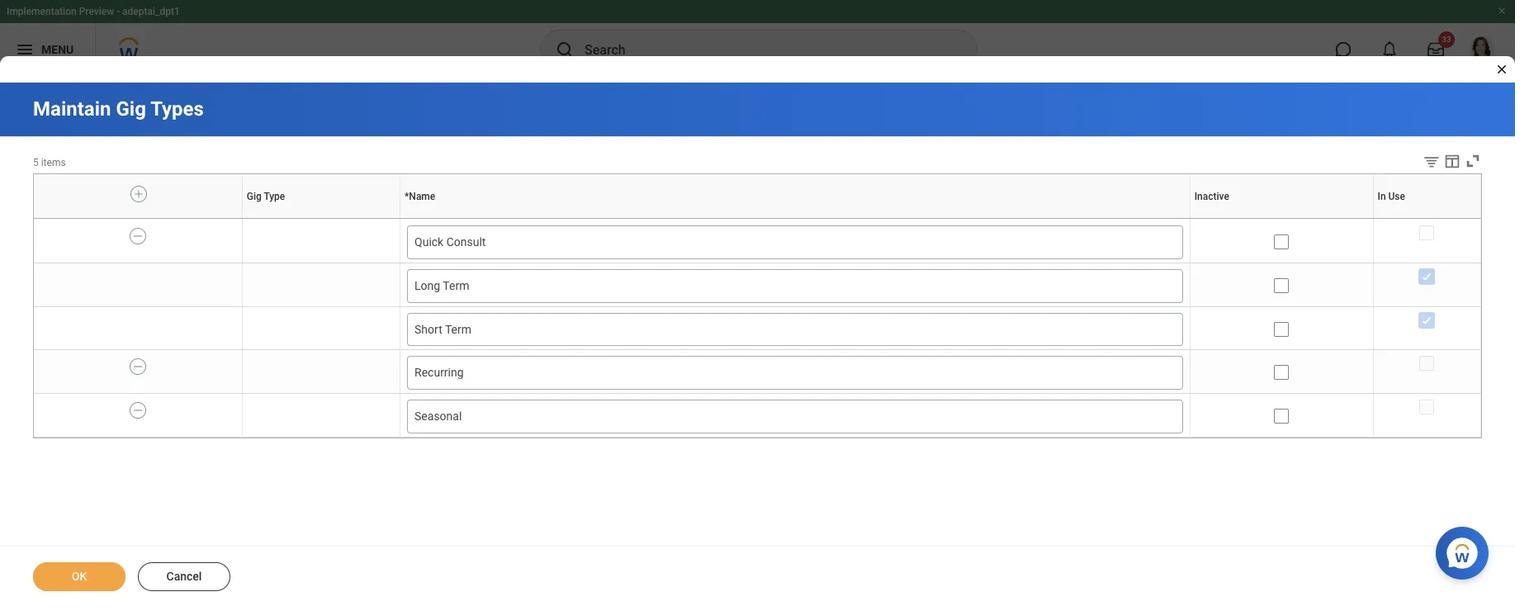 Task type: locate. For each thing, give the bounding box(es) containing it.
implementation
[[7, 6, 77, 17]]

1 horizontal spatial in
[[1426, 218, 1426, 219]]

0 vertical spatial in
[[1378, 190, 1386, 202]]

0 vertical spatial name
[[409, 190, 435, 202]]

long term
[[415, 279, 469, 292]]

row element down name button
[[34, 220, 1481, 268]]

plus image
[[133, 186, 144, 201]]

row element containing gig type
[[34, 174, 1485, 218]]

maintain gig types dialog
[[0, 0, 1515, 606]]

gig type
[[247, 190, 285, 202]]

term inside text field
[[443, 279, 469, 292]]

5 row element from the top
[[34, 350, 1481, 398]]

inbox large image
[[1428, 41, 1444, 58]]

name inside row element
[[409, 190, 435, 202]]

select to filter grid data image
[[1423, 153, 1441, 170]]

1 vertical spatial use
[[1427, 218, 1428, 219]]

1 vertical spatial term
[[445, 323, 472, 336]]

inactive
[[1195, 190, 1230, 202], [1280, 218, 1283, 219]]

Short Term text field
[[415, 322, 1176, 337]]

profile logan mcneil element
[[1459, 31, 1506, 68]]

in use
[[1378, 190, 1406, 202]]

term for short term
[[445, 323, 472, 336]]

2 row element from the top
[[34, 220, 1481, 268]]

toolbar inside maintain gig types main content
[[1411, 152, 1482, 173]]

type for gig type name inactive in use
[[321, 218, 322, 219]]

row element
[[34, 174, 1485, 218], [34, 220, 1481, 268], [34, 263, 1481, 311], [34, 306, 1481, 355], [34, 350, 1481, 398], [34, 394, 1481, 442]]

long
[[415, 279, 440, 292]]

Quick Consult text field
[[415, 235, 1176, 250]]

0 vertical spatial gig
[[116, 97, 146, 121]]

term
[[443, 279, 469, 292], [445, 323, 472, 336]]

toolbar
[[1411, 152, 1482, 173]]

types
[[150, 97, 204, 121]]

0 horizontal spatial name
[[409, 190, 435, 202]]

in
[[1378, 190, 1386, 202], [1426, 218, 1426, 219]]

type inside row element
[[264, 190, 285, 202]]

gig type name inactive in use
[[319, 218, 1428, 219]]

gig
[[116, 97, 146, 121], [247, 190, 262, 202], [319, 218, 320, 219]]

2 horizontal spatial gig
[[319, 218, 320, 219]]

maintain
[[33, 97, 111, 121]]

1 row element from the top
[[34, 174, 1485, 218]]

name
[[409, 190, 435, 202], [794, 218, 796, 219]]

cancel button
[[138, 562, 230, 591]]

term for long term
[[443, 279, 469, 292]]

type
[[264, 190, 285, 202], [321, 218, 322, 219]]

1 vertical spatial inactive
[[1280, 218, 1283, 219]]

2 minus image from the top
[[132, 360, 144, 374]]

0 vertical spatial type
[[264, 190, 285, 202]]

2 vertical spatial gig
[[319, 218, 320, 219]]

row element containing seasonal
[[34, 394, 1481, 442]]

1 horizontal spatial type
[[321, 218, 322, 219]]

1 vertical spatial type
[[321, 218, 322, 219]]

1 vertical spatial name
[[794, 218, 796, 219]]

term right the long
[[443, 279, 469, 292]]

name up quick
[[409, 190, 435, 202]]

1 vertical spatial minus image
[[132, 360, 144, 374]]

1 minus image from the top
[[132, 229, 144, 244]]

use
[[1389, 190, 1406, 202], [1427, 218, 1428, 219]]

minus image
[[132, 229, 144, 244], [132, 360, 144, 374]]

minus image for row element containing recurring
[[132, 360, 144, 374]]

* name
[[405, 190, 435, 202]]

close maintain gig types image
[[1496, 63, 1509, 76]]

row element up quick consult text field
[[34, 174, 1485, 218]]

check small image
[[1417, 310, 1437, 330]]

minus image
[[132, 403, 144, 418]]

0 vertical spatial use
[[1389, 190, 1406, 202]]

name up quick consult text field
[[794, 218, 796, 219]]

3 row element from the top
[[34, 263, 1481, 311]]

0 horizontal spatial type
[[264, 190, 285, 202]]

search image
[[555, 40, 575, 59]]

cancel
[[166, 570, 202, 583]]

0 vertical spatial minus image
[[132, 229, 144, 244]]

6 row element from the top
[[34, 394, 1481, 442]]

0 vertical spatial inactive
[[1195, 190, 1230, 202]]

term inside text box
[[445, 323, 472, 336]]

0 horizontal spatial use
[[1389, 190, 1406, 202]]

term right 'short'
[[445, 323, 472, 336]]

row element down recurring text field
[[34, 394, 1481, 442]]

row element containing short term
[[34, 306, 1481, 355]]

0 vertical spatial term
[[443, 279, 469, 292]]

minus image down plus icon
[[132, 229, 144, 244]]

row element up seasonal text box
[[34, 350, 1481, 398]]

1 horizontal spatial gig
[[247, 190, 262, 202]]

Recurring text field
[[415, 365, 1176, 381]]

gig for gig type
[[247, 190, 262, 202]]

fullscreen image
[[1464, 152, 1482, 170]]

items
[[41, 157, 66, 168]]

row element up short term text box
[[34, 263, 1481, 311]]

1 vertical spatial in
[[1426, 218, 1426, 219]]

maintain gig types
[[33, 97, 204, 121]]

4 row element from the top
[[34, 306, 1481, 355]]

row element up recurring text field
[[34, 306, 1481, 355]]

1 vertical spatial gig
[[247, 190, 262, 202]]

gig type button
[[319, 218, 323, 219]]

minus image up minus icon
[[132, 360, 144, 374]]

short
[[415, 323, 442, 336]]

gig inside row element
[[247, 190, 262, 202]]

5
[[33, 157, 39, 168]]

implementation preview -   adeptai_dpt1 banner
[[0, 0, 1515, 76]]



Task type: vqa. For each thing, say whether or not it's contained in the screenshot.
link image
no



Task type: describe. For each thing, give the bounding box(es) containing it.
click to view/edit grid preferences image
[[1444, 152, 1462, 170]]

minus image for row element containing quick consult
[[132, 229, 144, 244]]

row element containing recurring
[[34, 350, 1481, 398]]

seasonal
[[415, 410, 462, 423]]

1 horizontal spatial name
[[794, 218, 796, 219]]

0 horizontal spatial gig
[[116, 97, 146, 121]]

maintain gig types main content
[[0, 83, 1515, 606]]

type for gig type
[[264, 190, 285, 202]]

quick consult
[[415, 235, 486, 249]]

1 horizontal spatial inactive
[[1280, 218, 1283, 219]]

inactive button
[[1280, 218, 1284, 219]]

5 items
[[33, 157, 66, 168]]

consult
[[447, 235, 486, 249]]

Seasonal text field
[[415, 409, 1176, 424]]

notifications large image
[[1382, 41, 1398, 58]]

0 horizontal spatial inactive
[[1195, 190, 1230, 202]]

ok button
[[33, 562, 126, 591]]

Long Term text field
[[415, 278, 1176, 294]]

adeptai_dpt1
[[122, 6, 180, 17]]

workday assistant region
[[1436, 520, 1496, 580]]

gig for gig type name inactive in use
[[319, 218, 320, 219]]

close environment banner image
[[1497, 6, 1507, 16]]

row element containing quick consult
[[34, 220, 1481, 268]]

quick
[[415, 235, 444, 249]]

in use button
[[1426, 218, 1429, 219]]

name button
[[794, 218, 797, 219]]

0 horizontal spatial in
[[1378, 190, 1386, 202]]

1 horizontal spatial use
[[1427, 218, 1428, 219]]

short term
[[415, 323, 472, 336]]

ok
[[72, 570, 87, 583]]

*
[[405, 190, 409, 202]]

check small image
[[1417, 267, 1437, 286]]

preview
[[79, 6, 114, 17]]

recurring
[[415, 366, 464, 379]]

use inside row element
[[1389, 190, 1406, 202]]

-
[[117, 6, 120, 17]]

row element containing long term
[[34, 263, 1481, 311]]

implementation preview -   adeptai_dpt1
[[7, 6, 180, 17]]



